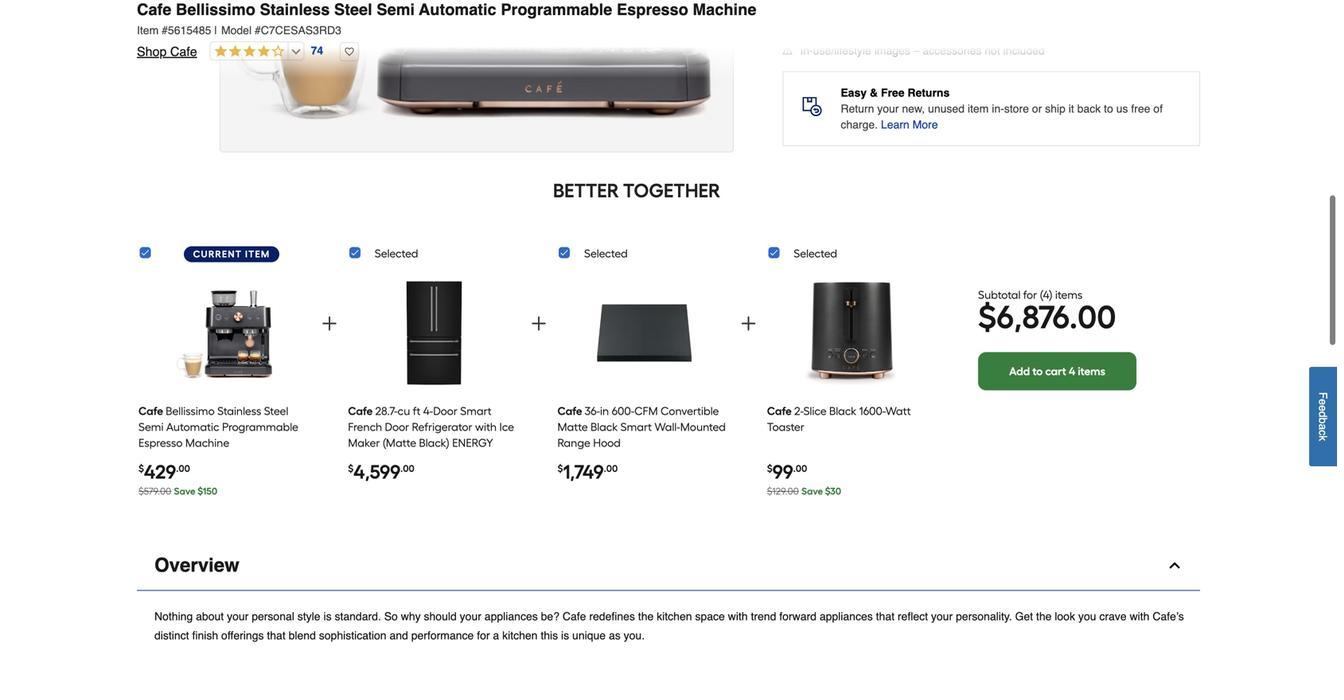 Task type: vqa. For each thing, say whether or not it's contained in the screenshot.
Garden Tools Buying Guide
no



Task type: describe. For each thing, give the bounding box(es) containing it.
accessories
[[923, 44, 982, 57]]

save for 99
[[802, 486, 823, 497]]

$ 4,599 .00
[[348, 461, 415, 484]]

overview button
[[137, 541, 1200, 591]]

easy & free returns return your new, unused item in-store or ship it back to us free of charge.
[[841, 86, 1163, 131]]

0 horizontal spatial door
[[385, 420, 409, 434]]

cafe 28.7-cu ft 4-door smart french door refrigerator with ice maker (matte black) energy star image
[[383, 275, 486, 391]]

$ inside $ 99 .00
[[767, 463, 773, 474]]

automatic inside "bellissimo stainless steel semi automatic programmable espresso machine"
[[166, 420, 219, 434]]

.00 for 99
[[793, 463, 807, 474]]

blend
[[289, 629, 316, 642]]

charge.
[[841, 118, 878, 131]]

$579.00
[[138, 486, 171, 497]]

.00 for 1,749
[[604, 463, 618, 474]]

4 for subtotal for ( 4 ) items $ 6,876 .00
[[1043, 288, 1049, 302]]

stainless inside the cafe bellissimo stainless steel semi automatic programmable espresso machine item # 5615485 | model # c7cesas3rd3
[[260, 0, 330, 19]]

crave
[[1099, 610, 1127, 623]]

new,
[[902, 102, 925, 115]]

smart inside 36-in 600-cfm convertible matte black smart wall-mounted range hood
[[621, 420, 652, 434]]

c
[[1317, 430, 1330, 436]]

4,599
[[354, 461, 400, 484]]

item
[[968, 102, 989, 115]]

reflect
[[898, 610, 928, 623]]

a inside nothing about your personal style is standard. so why should your appliances be? cafe redefines the kitchen space with trend forward appliances that reflect your personality. get the look you crave with cafe's distinct finish offerings that blend sophistication and performance for a kitchen this is unique as you.
[[493, 629, 499, 642]]

f e e d b a c k
[[1317, 392, 1330, 441]]

6,876
[[997, 298, 1069, 336]]

it
[[1069, 102, 1074, 115]]

for inside subtotal for ( 4 ) items $ 6,876 .00
[[1023, 288, 1037, 302]]

add
[[1009, 364, 1030, 378]]

$ inside $ 429 .00
[[138, 463, 144, 474]]

1,749
[[563, 461, 604, 484]]

redefines
[[589, 610, 635, 623]]

0 vertical spatial is
[[324, 610, 332, 623]]

use/lifestyle
[[813, 44, 871, 57]]

forward
[[779, 610, 817, 623]]

429 list item
[[138, 269, 311, 506]]

$ right the $579.00
[[198, 486, 203, 497]]

better together heading
[[137, 178, 1137, 203]]

free
[[881, 86, 905, 99]]

black)
[[419, 436, 450, 450]]

chevron up image
[[1167, 558, 1183, 574]]

in
[[600, 404, 609, 418]]

cafe's
[[1153, 610, 1184, 623]]

$129.00 save $ 30
[[767, 486, 841, 497]]

0 horizontal spatial to
[[1033, 364, 1043, 378]]

plus image for bellissimo stainless steel semi automatic programmable espresso machine
[[320, 314, 339, 333]]

automatic inside the cafe bellissimo stainless steel semi automatic programmable espresso machine item # 5615485 | model # c7cesas3rd3
[[419, 0, 496, 19]]

your inside easy & free returns return your new, unused item in-store or ship it back to us free of charge.
[[877, 102, 899, 115]]

unique
[[572, 629, 606, 642]]

ft
[[413, 404, 421, 418]]

bellissimo inside "bellissimo stainless steel semi automatic programmable espresso machine"
[[166, 404, 215, 418]]

f e e d b a c k button
[[1309, 367, 1337, 467]]

programmable inside the cafe bellissimo stainless steel semi automatic programmable espresso machine item # 5615485 | model # c7cesas3rd3
[[501, 0, 612, 19]]

heart outline image
[[340, 42, 359, 61]]

slice
[[803, 404, 827, 418]]

item number 5 6 1 5 4 8 5 and model number c 7 c e s a s 3 r d 3 element
[[137, 22, 1200, 38]]

(
[[1040, 288, 1043, 302]]

1 e from the top
[[1317, 399, 1330, 405]]

.00 inside subtotal for ( 4 ) items $ 6,876 .00
[[1069, 298, 1116, 336]]

cafe 2-slice black 1600-watt toaster image
[[802, 275, 905, 391]]

semi inside "bellissimo stainless steel semi automatic programmable espresso machine"
[[138, 420, 164, 434]]

plus image
[[529, 314, 549, 333]]

standard.
[[335, 610, 381, 623]]

|
[[214, 24, 217, 37]]

$129.00
[[767, 486, 799, 497]]

36-in 600-cfm convertible matte black smart wall-mounted range hood
[[558, 404, 726, 450]]

$ inside $ 1,749 .00
[[558, 463, 563, 474]]

4-
[[423, 404, 433, 418]]

unused
[[928, 102, 965, 115]]

mounted
[[680, 420, 726, 434]]

cafe down 5615485
[[170, 44, 197, 59]]

this
[[541, 629, 558, 642]]

36-
[[585, 404, 600, 418]]

store
[[1004, 102, 1029, 115]]

d
[[1317, 412, 1330, 418]]

machine inside "bellissimo stainless steel semi automatic programmable espresso machine"
[[185, 436, 229, 450]]

be?
[[541, 610, 560, 623]]

b
[[1317, 418, 1330, 424]]

of
[[1154, 102, 1163, 115]]

1 horizontal spatial with
[[728, 610, 748, 623]]

a inside f e e d b a c k "button"
[[1317, 424, 1330, 430]]

1 horizontal spatial kitchen
[[657, 610, 692, 623]]

5615485
[[168, 24, 211, 37]]

$ inside "$ 4,599 .00"
[[348, 463, 354, 474]]

espresso inside "bellissimo stainless steel semi automatic programmable espresso machine"
[[138, 436, 183, 450]]

4,599 list item
[[348, 269, 520, 506]]

add to cart 4 items
[[1009, 364, 1106, 378]]

french
[[348, 420, 382, 434]]

cu
[[398, 404, 410, 418]]

k
[[1317, 436, 1330, 441]]

so
[[384, 610, 398, 623]]

cafe inside the 4,599 list item
[[348, 404, 373, 418]]

1 horizontal spatial door
[[433, 404, 458, 418]]

item
[[137, 24, 159, 37]]

offerings
[[221, 629, 264, 642]]

150
[[203, 486, 217, 497]]

1 vertical spatial kitchen
[[502, 629, 538, 642]]

cafe inside 429 list item
[[138, 404, 163, 418]]

energy
[[452, 436, 493, 450]]

bellissimo inside the cafe bellissimo stainless steel semi automatic programmable espresso machine item # 5615485 | model # c7cesas3rd3
[[176, 0, 255, 19]]

plus image for 36-in 600-cfm convertible matte black smart wall-mounted range hood
[[739, 314, 758, 333]]

overview
[[154, 554, 239, 576]]

learn more
[[881, 118, 938, 131]]

f
[[1317, 392, 1330, 399]]

stainless inside "bellissimo stainless steel semi automatic programmable espresso machine"
[[217, 404, 261, 418]]

30
[[830, 486, 841, 497]]

cfm
[[634, 404, 658, 418]]

distinct
[[154, 629, 189, 642]]

steel inside the cafe bellissimo stainless steel semi automatic programmable espresso machine item # 5615485 | model # c7cesas3rd3
[[334, 0, 372, 19]]

for inside nothing about your personal style is standard. so why should your appliances be? cafe redefines the kitchen space with trend forward appliances that reflect your personality. get the look you crave with cafe's distinct finish offerings that blend sophistication and performance for a kitchen this is unique as you.
[[477, 629, 490, 642]]

star
[[348, 452, 374, 466]]

toaster
[[767, 420, 805, 434]]

add to cart 4 items link
[[978, 352, 1137, 390]]

wall-
[[655, 420, 680, 434]]

returns
[[908, 86, 950, 99]]

cafe 36-in 600-cfm convertible matte black smart wall-mounted range hood image
[[592, 275, 695, 391]]

2 the from the left
[[1036, 610, 1052, 623]]

items inside the add to cart 4 items link
[[1078, 364, 1106, 378]]

99
[[773, 461, 793, 484]]

save for 429
[[174, 486, 195, 497]]

sophistication
[[319, 629, 387, 642]]

back
[[1077, 102, 1101, 115]]



Task type: locate. For each thing, give the bounding box(es) containing it.
3 selected from the left
[[794, 247, 837, 260]]

us
[[1116, 102, 1128, 115]]

.00 for 4,599
[[400, 463, 415, 474]]

you
[[1078, 610, 1096, 623]]

your right the reflect
[[931, 610, 953, 623]]

cart
[[1045, 364, 1066, 378]]

99 list item
[[767, 269, 939, 506]]

28.7-
[[375, 404, 398, 418]]

$ 429 .00
[[138, 461, 190, 484]]

steel
[[334, 0, 372, 19], [264, 404, 288, 418]]

1 plus image from the left
[[320, 314, 339, 333]]

espresso inside the cafe bellissimo stainless steel semi automatic programmable espresso machine item # 5615485 | model # c7cesas3rd3
[[617, 0, 688, 19]]

subtotal for ( 4 ) items $ 6,876 .00
[[978, 288, 1116, 336]]

0 horizontal spatial save
[[174, 486, 195, 497]]

machine inside the cafe bellissimo stainless steel semi automatic programmable espresso machine item # 5615485 | model # c7cesas3rd3
[[693, 0, 757, 19]]

selected for 4,599
[[375, 247, 418, 260]]

stainless down cafe bellissimo stainless steel semi automatic programmable espresso machine image
[[217, 404, 261, 418]]

free
[[1131, 102, 1150, 115]]

$ left (
[[978, 298, 997, 336]]

appliances right forward
[[820, 610, 873, 623]]

cafe up matte
[[558, 404, 582, 418]]

for
[[1023, 288, 1037, 302], [477, 629, 490, 642]]

bellissimo up |
[[176, 0, 255, 19]]

black down in
[[591, 420, 618, 434]]

your right should
[[460, 610, 481, 623]]

nothing
[[154, 610, 193, 623]]

1 vertical spatial automatic
[[166, 420, 219, 434]]

1 horizontal spatial programmable
[[501, 0, 612, 19]]

and
[[390, 629, 408, 642]]

warning image
[[783, 45, 792, 55]]

1 vertical spatial stainless
[[217, 404, 261, 418]]

1 save from the left
[[174, 486, 195, 497]]

cafe up the toaster
[[767, 404, 792, 418]]

why
[[401, 610, 421, 623]]

.00 right )
[[1069, 298, 1116, 336]]

better together
[[553, 179, 720, 202]]

items right )
[[1055, 288, 1083, 302]]

with
[[475, 420, 497, 434], [728, 610, 748, 623], [1130, 610, 1150, 623]]

.00 up the $579.00 save $ 150
[[176, 463, 190, 474]]

4 right subtotal
[[1043, 288, 1049, 302]]

your up offerings
[[227, 610, 249, 623]]

get
[[1015, 610, 1033, 623]]

performance
[[411, 629, 474, 642]]

smart inside the 28.7-cu ft 4-door smart french door refrigerator with ice maker (matte black) energy star
[[460, 404, 492, 418]]

for left (
[[1023, 288, 1037, 302]]

the right get
[[1036, 610, 1052, 623]]

semi
[[377, 0, 415, 19], [138, 420, 164, 434]]

0 horizontal spatial programmable
[[222, 420, 298, 434]]

1 horizontal spatial semi
[[377, 0, 415, 19]]

cafe  #c7cesas3rd3 image
[[220, 0, 733, 152]]

0 horizontal spatial espresso
[[138, 436, 183, 450]]

selected for 1,749
[[584, 247, 628, 260]]

0 horizontal spatial 4
[[1043, 288, 1049, 302]]

1 vertical spatial programmable
[[222, 420, 298, 434]]

74
[[311, 44, 323, 57]]

0 vertical spatial smart
[[460, 404, 492, 418]]

appliances left be?
[[485, 610, 538, 623]]

door up refrigerator in the left of the page
[[433, 404, 458, 418]]

your down free
[[877, 102, 899, 115]]

shop
[[137, 44, 167, 59]]

0 vertical spatial 4
[[1043, 288, 1049, 302]]

(matte
[[383, 436, 416, 450]]

items right the cart
[[1078, 364, 1106, 378]]

shop cafe
[[137, 44, 197, 59]]

4.1 stars image
[[211, 45, 285, 59]]

1 vertical spatial 4
[[1069, 364, 1075, 378]]

0 vertical spatial black
[[829, 404, 857, 418]]

$ down maker at the bottom of page
[[348, 463, 354, 474]]

1 horizontal spatial steel
[[334, 0, 372, 19]]

0 horizontal spatial #
[[162, 24, 168, 37]]

1 vertical spatial bellissimo
[[166, 404, 215, 418]]

0 vertical spatial steel
[[334, 0, 372, 19]]

$ up $129.00
[[767, 463, 773, 474]]

0 vertical spatial automatic
[[419, 0, 496, 19]]

1 selected from the left
[[375, 247, 418, 260]]

learn
[[881, 118, 910, 131]]

1 horizontal spatial machine
[[693, 0, 757, 19]]

0 horizontal spatial with
[[475, 420, 497, 434]]

programmable
[[501, 0, 612, 19], [222, 420, 298, 434]]

programmable inside "bellissimo stainless steel semi automatic programmable espresso machine"
[[222, 420, 298, 434]]

items
[[1055, 288, 1083, 302], [1078, 364, 1106, 378]]

1 horizontal spatial 4
[[1069, 364, 1075, 378]]

watt
[[886, 404, 911, 418]]

machine up '150'
[[185, 436, 229, 450]]

1 horizontal spatial for
[[1023, 288, 1037, 302]]

1 horizontal spatial automatic
[[419, 0, 496, 19]]

1 vertical spatial smart
[[621, 420, 652, 434]]

1 horizontal spatial smart
[[621, 420, 652, 434]]

that down 'personal'
[[267, 629, 286, 642]]

1600-
[[859, 404, 886, 418]]

0 horizontal spatial semi
[[138, 420, 164, 434]]

with right the crave
[[1130, 610, 1150, 623]]

save left '150'
[[174, 486, 195, 497]]

2 horizontal spatial selected
[[794, 247, 837, 260]]

1 horizontal spatial #
[[255, 24, 261, 37]]

0 vertical spatial kitchen
[[657, 610, 692, 623]]

semi inside the cafe bellissimo stainless steel semi automatic programmable espresso machine item # 5615485 | model # c7cesas3rd3
[[377, 0, 415, 19]]

.00
[[1069, 298, 1116, 336], [176, 463, 190, 474], [400, 463, 415, 474], [604, 463, 618, 474], [793, 463, 807, 474]]

# right the item
[[162, 24, 168, 37]]

with up energy
[[475, 420, 497, 434]]

smart up energy
[[460, 404, 492, 418]]

cafe inside "1,749" list item
[[558, 404, 582, 418]]

0 horizontal spatial smart
[[460, 404, 492, 418]]

1 horizontal spatial is
[[561, 629, 569, 642]]

Stepper number input field with increment and decrement buttons number field
[[826, 0, 870, 27]]

trend
[[751, 610, 776, 623]]

cafe inside 99 list item
[[767, 404, 792, 418]]

1 vertical spatial door
[[385, 420, 409, 434]]

2 # from the left
[[255, 24, 261, 37]]

$ right $129.00
[[825, 486, 830, 497]]

0 horizontal spatial for
[[477, 629, 490, 642]]

machine up item number 5 6 1 5 4 8 5 and model number c 7 c e s a s 3 r d 3 element at top
[[693, 0, 757, 19]]

&
[[870, 86, 878, 99]]

.00 inside $ 429 .00
[[176, 463, 190, 474]]

black
[[829, 404, 857, 418], [591, 420, 618, 434]]

to right add
[[1033, 364, 1043, 378]]

0 vertical spatial semi
[[377, 0, 415, 19]]

cafe up unique
[[563, 610, 586, 623]]

cafe up french
[[348, 404, 373, 418]]

learn more link
[[881, 117, 938, 133]]

0 vertical spatial stainless
[[260, 0, 330, 19]]

bellissimo stainless steel semi automatic programmable espresso machine
[[138, 404, 298, 450]]

easy
[[841, 86, 867, 99]]

cafe inside the cafe bellissimo stainless steel semi automatic programmable espresso machine item # 5615485 | model # c7cesas3rd3
[[137, 0, 171, 19]]

matte
[[558, 420, 588, 434]]

style
[[298, 610, 320, 623]]

1 horizontal spatial the
[[1036, 610, 1052, 623]]

more
[[913, 118, 938, 131]]

to
[[1104, 102, 1113, 115], [1033, 364, 1043, 378]]

1 horizontal spatial black
[[829, 404, 857, 418]]

cafe inside nothing about your personal style is standard. so why should your appliances be? cafe redefines the kitchen space with trend forward appliances that reflect your personality. get the look you crave with cafe's distinct finish offerings that blend sophistication and performance for a kitchen this is unique as you.
[[563, 610, 586, 623]]

.00 inside $ 99 .00
[[793, 463, 807, 474]]

2 plus image from the left
[[739, 314, 758, 333]]

0 horizontal spatial appliances
[[485, 610, 538, 623]]

0 horizontal spatial black
[[591, 420, 618, 434]]

with inside the 28.7-cu ft 4-door smart french door refrigerator with ice maker (matte black) energy star
[[475, 420, 497, 434]]

1 # from the left
[[162, 24, 168, 37]]

1 vertical spatial semi
[[138, 420, 164, 434]]

2-slice black 1600-watt toaster
[[767, 404, 911, 434]]

.00 inside "$ 4,599 .00"
[[400, 463, 415, 474]]

0 horizontal spatial is
[[324, 610, 332, 623]]

0 horizontal spatial selected
[[375, 247, 418, 260]]

28.7-cu ft 4-door smart french door refrigerator with ice maker (matte black) energy star
[[348, 404, 514, 466]]

finish
[[192, 629, 218, 642]]

1 horizontal spatial appliances
[[820, 610, 873, 623]]

1,749 list item
[[558, 269, 730, 506]]

ice
[[499, 420, 514, 434]]

0 vertical spatial bellissimo
[[176, 0, 255, 19]]

#
[[162, 24, 168, 37], [255, 24, 261, 37]]

bellissimo up $ 429 .00
[[166, 404, 215, 418]]

hood
[[593, 436, 621, 450]]

items inside subtotal for ( 4 ) items $ 6,876 .00
[[1055, 288, 1083, 302]]

0 vertical spatial to
[[1104, 102, 1113, 115]]

1 horizontal spatial plus image
[[739, 314, 758, 333]]

personal
[[252, 610, 294, 623]]

.00 inside $ 1,749 .00
[[604, 463, 618, 474]]

cafe up 429
[[138, 404, 163, 418]]

kitchen left the this
[[502, 629, 538, 642]]

0 vertical spatial that
[[876, 610, 895, 623]]

0 vertical spatial for
[[1023, 288, 1037, 302]]

a up k
[[1317, 424, 1330, 430]]

or
[[1032, 102, 1042, 115]]

429
[[144, 461, 176, 484]]

you.
[[624, 629, 645, 642]]

should
[[424, 610, 457, 623]]

.00 up "$129.00 save $ 30" at the right of page
[[793, 463, 807, 474]]

espresso up 429
[[138, 436, 183, 450]]

return
[[841, 102, 874, 115]]

0 vertical spatial door
[[433, 404, 458, 418]]

black right slice
[[829, 404, 857, 418]]

with left trend
[[728, 610, 748, 623]]

0 vertical spatial a
[[1317, 424, 1330, 430]]

cafe bellissimo stainless steel semi automatic programmable espresso machine image
[[173, 275, 276, 391]]

$ down range
[[558, 463, 563, 474]]

.00 for 429
[[176, 463, 190, 474]]

1 appliances from the left
[[485, 610, 538, 623]]

appliances
[[485, 610, 538, 623], [820, 610, 873, 623]]

range
[[558, 436, 591, 450]]

1 the from the left
[[638, 610, 654, 623]]

subtotal
[[978, 288, 1021, 302]]

door up (matte
[[385, 420, 409, 434]]

1 horizontal spatial espresso
[[617, 0, 688, 19]]

2 appliances from the left
[[820, 610, 873, 623]]

$579.00 save $ 150
[[138, 486, 217, 497]]

the
[[638, 610, 654, 623], [1036, 610, 1052, 623]]

1 horizontal spatial to
[[1104, 102, 1113, 115]]

a left the this
[[493, 629, 499, 642]]

stainless
[[260, 0, 330, 19], [217, 404, 261, 418]]

1 vertical spatial for
[[477, 629, 490, 642]]

1 horizontal spatial save
[[802, 486, 823, 497]]

nothing about your personal style is standard. so why should your appliances be? cafe redefines the kitchen space with trend forward appliances that reflect your personality. get the look you crave with cafe's distinct finish offerings that blend sophistication and performance for a kitchen this is unique as you.
[[154, 610, 1184, 642]]

to inside easy & free returns return your new, unused item in-store or ship it back to us free of charge.
[[1104, 102, 1113, 115]]

is right style
[[324, 610, 332, 623]]

1 horizontal spatial a
[[1317, 424, 1330, 430]]

save inside 99 list item
[[802, 486, 823, 497]]

$ up the $579.00
[[138, 463, 144, 474]]

4 right the cart
[[1069, 364, 1075, 378]]

–
[[914, 44, 920, 57]]

# right model
[[255, 24, 261, 37]]

together
[[623, 179, 720, 202]]

4 inside subtotal for ( 4 ) items $ 6,876 .00
[[1043, 288, 1049, 302]]

0 horizontal spatial a
[[493, 629, 499, 642]]

the up you.
[[638, 610, 654, 623]]

1 vertical spatial is
[[561, 629, 569, 642]]

0 horizontal spatial plus image
[[320, 314, 339, 333]]

for right performance
[[477, 629, 490, 642]]

kitchen left space
[[657, 610, 692, 623]]

2 selected from the left
[[584, 247, 628, 260]]

espresso
[[617, 0, 688, 19], [138, 436, 183, 450]]

$ 99 .00
[[767, 461, 807, 484]]

$
[[978, 298, 997, 336], [138, 463, 144, 474], [348, 463, 354, 474], [558, 463, 563, 474], [767, 463, 773, 474], [198, 486, 203, 497], [825, 486, 830, 497]]

model
[[221, 24, 252, 37]]

2 save from the left
[[802, 486, 823, 497]]

4 for add to cart 4 items
[[1069, 364, 1075, 378]]

smart down cfm
[[621, 420, 652, 434]]

$ inside subtotal for ( 4 ) items $ 6,876 .00
[[978, 298, 997, 336]]

0 horizontal spatial steel
[[264, 404, 288, 418]]

0 horizontal spatial automatic
[[166, 420, 219, 434]]

0 vertical spatial machine
[[693, 0, 757, 19]]

e up b
[[1317, 405, 1330, 412]]

cafe up the item
[[137, 0, 171, 19]]

1 vertical spatial a
[[493, 629, 499, 642]]

0 vertical spatial espresso
[[617, 0, 688, 19]]

e up d
[[1317, 399, 1330, 405]]

not
[[985, 44, 1000, 57]]

save inside 429 list item
[[174, 486, 195, 497]]

is right the this
[[561, 629, 569, 642]]

1 vertical spatial items
[[1078, 364, 1106, 378]]

plus image
[[320, 314, 339, 333], [739, 314, 758, 333]]

.00 down hood
[[604, 463, 618, 474]]

1 vertical spatial to
[[1033, 364, 1043, 378]]

0 vertical spatial items
[[1055, 288, 1083, 302]]

space
[[695, 610, 725, 623]]

save
[[174, 486, 195, 497], [802, 486, 823, 497]]

stainless up c7cesas3rd3
[[260, 0, 330, 19]]

convertible
[[661, 404, 719, 418]]

in-
[[992, 102, 1004, 115]]

0 horizontal spatial machine
[[185, 436, 229, 450]]

2 horizontal spatial with
[[1130, 610, 1150, 623]]

600-
[[612, 404, 634, 418]]

1 horizontal spatial selected
[[584, 247, 628, 260]]

1 vertical spatial black
[[591, 420, 618, 434]]

2-
[[794, 404, 803, 418]]

door
[[433, 404, 458, 418], [385, 420, 409, 434]]

better
[[553, 179, 619, 202]]

$ 1,749 .00
[[558, 461, 618, 484]]

espresso up item number 5 6 1 5 4 8 5 and model number c 7 c e s a s 3 r d 3 element at top
[[617, 0, 688, 19]]

1 horizontal spatial that
[[876, 610, 895, 623]]

save left 30
[[802, 486, 823, 497]]

0 horizontal spatial that
[[267, 629, 286, 642]]

1 vertical spatial steel
[[264, 404, 288, 418]]

0 horizontal spatial the
[[638, 610, 654, 623]]

1 vertical spatial machine
[[185, 436, 229, 450]]

steel inside "bellissimo stainless steel semi automatic programmable espresso machine"
[[264, 404, 288, 418]]

to left us
[[1104, 102, 1113, 115]]

2 e from the top
[[1317, 405, 1330, 412]]

.00 down (matte
[[400, 463, 415, 474]]

0 horizontal spatial kitchen
[[502, 629, 538, 642]]

black inside 2-slice black 1600-watt toaster
[[829, 404, 857, 418]]

personality.
[[956, 610, 1012, 623]]

1 vertical spatial that
[[267, 629, 286, 642]]

1 vertical spatial espresso
[[138, 436, 183, 450]]

black inside 36-in 600-cfm convertible matte black smart wall-mounted range hood
[[591, 420, 618, 434]]

that left the reflect
[[876, 610, 895, 623]]

0 vertical spatial programmable
[[501, 0, 612, 19]]

in-use/lifestyle images – accessories not included
[[800, 44, 1045, 57]]

)
[[1049, 288, 1053, 302]]



